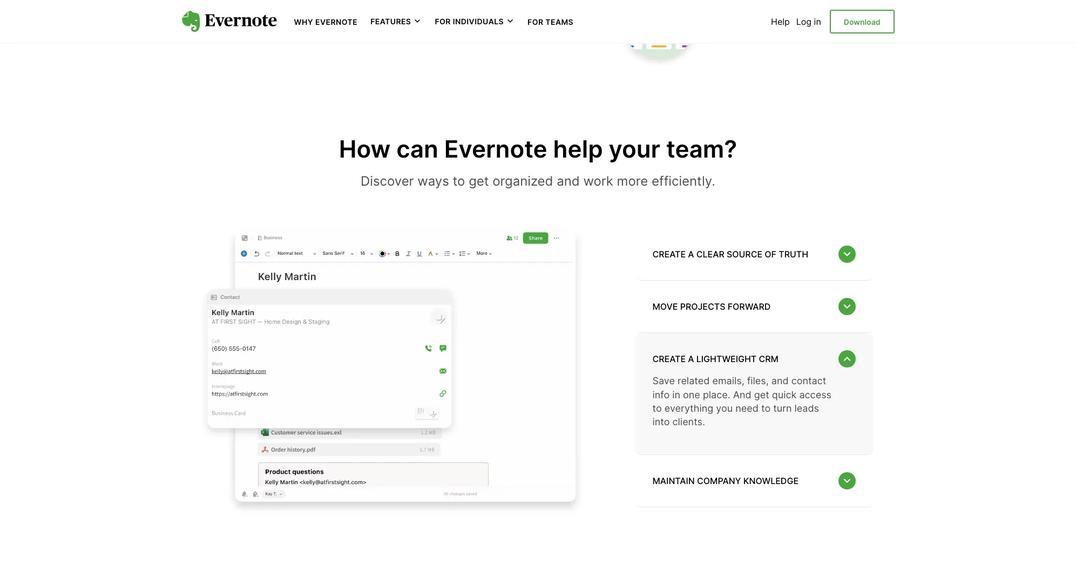 Task type: locate. For each thing, give the bounding box(es) containing it.
1 vertical spatial a
[[689, 354, 695, 365]]

ways
[[418, 173, 449, 189]]

for inside for individuals 'button'
[[435, 17, 451, 26]]

a for lightweight
[[689, 354, 695, 365]]

and inside save related emails, files, and contact info in one place. and get quick access to everything you need to turn leads into clients.
[[772, 376, 789, 387]]

info
[[653, 389, 670, 401]]

to right ways
[[453, 173, 465, 189]]

save
[[653, 376, 675, 387]]

log
[[797, 16, 812, 27]]

to left turn
[[762, 403, 771, 414]]

log in link
[[797, 16, 822, 27]]

for
[[435, 17, 451, 26], [528, 17, 544, 26]]

evernote up organized
[[445, 135, 548, 164]]

to down info
[[653, 403, 662, 414]]

move projects forward
[[653, 302, 771, 312]]

maintain company knowledge
[[653, 476, 799, 487]]

create for create a clear source of truth
[[653, 249, 686, 260]]

0 vertical spatial get
[[469, 173, 489, 189]]

 image
[[182, 221, 614, 516]]

2 a from the top
[[689, 354, 695, 365]]

0 vertical spatial create
[[653, 249, 686, 260]]

2 create from the top
[[653, 354, 686, 365]]

log in
[[797, 16, 822, 27]]

create a clear source of truth
[[653, 249, 809, 260]]

0 vertical spatial in
[[815, 16, 822, 27]]

1 vertical spatial in
[[673, 389, 681, 401]]

and left work
[[557, 173, 580, 189]]

and
[[557, 173, 580, 189], [772, 376, 789, 387]]

in
[[815, 16, 822, 27], [673, 389, 681, 401]]

2 horizontal spatial to
[[762, 403, 771, 414]]

get inside save related emails, files, and contact info in one place. and get quick access to everything you need to turn leads into clients.
[[755, 389, 770, 401]]

evernote right why
[[316, 17, 358, 26]]

a up related
[[689, 354, 695, 365]]

a for clear
[[689, 249, 695, 260]]

0 vertical spatial evernote
[[316, 17, 358, 26]]

1 vertical spatial evernote
[[445, 135, 548, 164]]

1 vertical spatial and
[[772, 376, 789, 387]]

to
[[453, 173, 465, 189], [653, 403, 662, 414], [762, 403, 771, 414]]

in right info
[[673, 389, 681, 401]]

teams
[[546, 17, 574, 26]]

1 vertical spatial create
[[653, 354, 686, 365]]

create
[[653, 249, 686, 260], [653, 354, 686, 365]]

0 horizontal spatial in
[[673, 389, 681, 401]]

a
[[689, 249, 695, 260], [689, 354, 695, 365]]

create for create a lightweight crm
[[653, 354, 686, 365]]

why
[[294, 17, 313, 26]]

get down files,
[[755, 389, 770, 401]]

for individuals
[[435, 17, 504, 26]]

for left teams
[[528, 17, 544, 26]]

get left organized
[[469, 173, 489, 189]]

related
[[678, 376, 710, 387]]

quick
[[773, 389, 797, 401]]

truth
[[779, 249, 809, 260]]

crm
[[759, 354, 779, 365]]

in right log
[[815, 16, 822, 27]]

maintain
[[653, 476, 695, 487]]

evernote
[[316, 17, 358, 26], [445, 135, 548, 164]]

everything
[[665, 403, 714, 414]]

0 vertical spatial a
[[689, 249, 695, 260]]

and up quick
[[772, 376, 789, 387]]

1 horizontal spatial to
[[653, 403, 662, 414]]

create up save on the bottom
[[653, 354, 686, 365]]

organized
[[493, 173, 554, 189]]

0 horizontal spatial evernote
[[316, 17, 358, 26]]

0 horizontal spatial for
[[435, 17, 451, 26]]

discover ways to get organized and work more efficiently.
[[361, 173, 716, 189]]

1 horizontal spatial and
[[772, 376, 789, 387]]

1 horizontal spatial for
[[528, 17, 544, 26]]

0 vertical spatial and
[[557, 173, 580, 189]]

for inside for teams link
[[528, 17, 544, 26]]

1 a from the top
[[689, 249, 695, 260]]

and
[[734, 389, 752, 401]]

0 horizontal spatial and
[[557, 173, 580, 189]]

features button
[[371, 16, 422, 27]]

for left individuals
[[435, 17, 451, 26]]

place.
[[703, 389, 731, 401]]

1 horizontal spatial get
[[755, 389, 770, 401]]

user groups in evernote teams image
[[614, 0, 895, 66]]

create left clear
[[653, 249, 686, 260]]

create a lightweight crm
[[653, 354, 779, 365]]

your
[[609, 135, 661, 164]]

team?
[[667, 135, 738, 164]]

get
[[469, 173, 489, 189], [755, 389, 770, 401]]

1 create from the top
[[653, 249, 686, 260]]

1 vertical spatial get
[[755, 389, 770, 401]]

of
[[765, 249, 777, 260]]

for teams
[[528, 17, 574, 26]]

a left clear
[[689, 249, 695, 260]]

into
[[653, 417, 670, 428]]

projects
[[681, 302, 726, 312]]

move
[[653, 302, 678, 312]]



Task type: describe. For each thing, give the bounding box(es) containing it.
for teams link
[[528, 16, 574, 27]]

source
[[727, 249, 763, 260]]

one
[[684, 389, 701, 401]]

discover
[[361, 173, 414, 189]]

forward
[[728, 302, 771, 312]]

how
[[339, 135, 391, 164]]

leads
[[795, 403, 820, 414]]

help
[[554, 135, 603, 164]]

1 horizontal spatial in
[[815, 16, 822, 27]]

can
[[397, 135, 439, 164]]

files,
[[748, 376, 769, 387]]

emails,
[[713, 376, 745, 387]]

for individuals button
[[435, 16, 515, 27]]

in inside save related emails, files, and contact info in one place. and get quick access to everything you need to turn leads into clients.
[[673, 389, 681, 401]]

for for for teams
[[528, 17, 544, 26]]

save related emails, files, and contact info in one place. and get quick access to everything you need to turn leads into clients.
[[653, 376, 832, 428]]

download
[[844, 17, 881, 26]]

access
[[800, 389, 832, 401]]

1 horizontal spatial evernote
[[445, 135, 548, 164]]

evernote logo image
[[182, 11, 277, 32]]

features
[[371, 17, 411, 26]]

clients.
[[673, 417, 706, 428]]

0 horizontal spatial to
[[453, 173, 465, 189]]

company
[[698, 476, 742, 487]]

lightweight
[[697, 354, 757, 365]]

for for for individuals
[[435, 17, 451, 26]]

work
[[584, 173, 614, 189]]

contact
[[792, 376, 827, 387]]

why evernote link
[[294, 16, 358, 27]]

individuals
[[453, 17, 504, 26]]

download link
[[830, 10, 895, 34]]

need
[[736, 403, 759, 414]]

clear
[[697, 249, 725, 260]]

help
[[772, 16, 790, 27]]

more
[[617, 173, 649, 189]]

why evernote
[[294, 17, 358, 26]]

turn
[[774, 403, 792, 414]]

0 horizontal spatial get
[[469, 173, 489, 189]]

help link
[[772, 16, 790, 27]]

knowledge
[[744, 476, 799, 487]]

you
[[717, 403, 733, 414]]

how can evernote help your team?
[[339, 135, 738, 164]]

efficiently.
[[652, 173, 716, 189]]



Task type: vqa. For each thing, say whether or not it's contained in the screenshot.
top .
no



